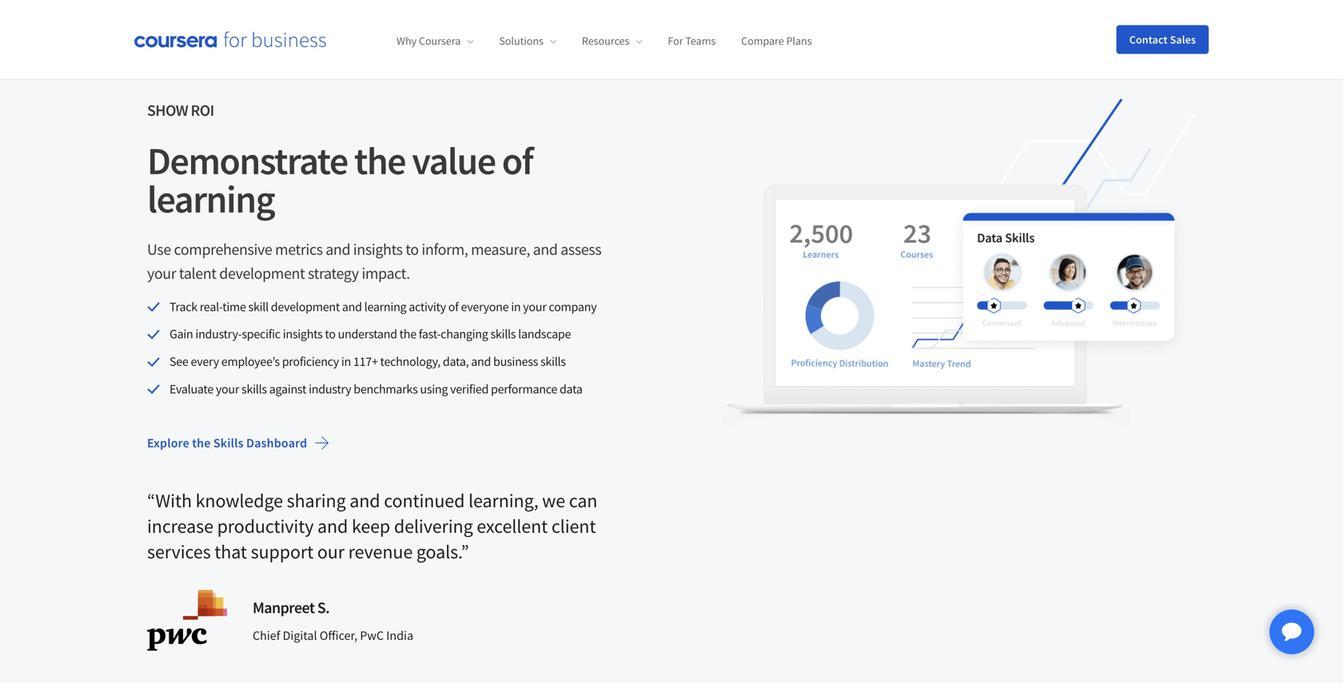 Task type: vqa. For each thing, say whether or not it's contained in the screenshot.
Resources on the top of page
yes



Task type: describe. For each thing, give the bounding box(es) containing it.
strategy
[[308, 263, 359, 283]]

delivering
[[394, 515, 473, 539]]

gain
[[170, 327, 193, 342]]

productivity
[[217, 515, 314, 539]]

teams
[[686, 34, 716, 48]]

1 vertical spatial insights
[[283, 327, 323, 342]]

1 vertical spatial your
[[523, 299, 547, 315]]

1 vertical spatial skills
[[541, 354, 566, 370]]

plans
[[787, 34, 812, 48]]

and right data,
[[471, 354, 491, 370]]

coursera for business image
[[134, 31, 326, 48]]

for
[[668, 34, 684, 48]]

compare
[[742, 34, 784, 48]]

activity
[[409, 299, 446, 315]]

your inside use comprehensive metrics and insights to inform, measure, and assess your talent development strategy impact.
[[147, 263, 176, 283]]

of inside demonstrate the value of learning
[[502, 137, 533, 185]]

services
[[147, 540, 211, 564]]

compare plans link
[[742, 34, 812, 48]]

india
[[386, 628, 414, 644]]

data,
[[443, 354, 469, 370]]

and up the "our"
[[318, 515, 348, 539]]

sales
[[1171, 32, 1197, 47]]

resources link
[[582, 34, 643, 48]]

0 horizontal spatial in
[[341, 354, 351, 370]]

roi
[[191, 100, 214, 120]]

the for of
[[354, 137, 406, 185]]

manpreet
[[253, 598, 315, 618]]

everyone
[[461, 299, 509, 315]]

time
[[223, 299, 246, 315]]

proficiency
[[282, 354, 339, 370]]

why
[[397, 34, 417, 48]]

2 vertical spatial your
[[216, 382, 239, 398]]

development inside use comprehensive metrics and insights to inform, measure, and assess your talent development strategy impact.
[[219, 263, 305, 283]]

we
[[542, 489, 566, 513]]

skills
[[213, 435, 244, 451]]

solutions
[[499, 34, 544, 48]]

skill
[[248, 299, 269, 315]]

measure,
[[471, 239, 530, 259]]

explore the skills dashboard
[[147, 435, 307, 451]]

performance
[[491, 382, 558, 398]]

illustration of coursera's skills dashboard image
[[723, 98, 1197, 435]]

use
[[147, 239, 171, 259]]

employee's
[[221, 354, 280, 370]]

coursera
[[419, 34, 461, 48]]

demonstrate the value of learning
[[147, 137, 533, 223]]

chief
[[253, 628, 280, 644]]

keep
[[352, 515, 390, 539]]

real-
[[200, 299, 223, 315]]

1 horizontal spatial learning
[[364, 299, 407, 315]]

value
[[412, 137, 496, 185]]

for teams
[[668, 34, 716, 48]]

that
[[215, 540, 247, 564]]

sharing
[[287, 489, 346, 513]]

company
[[549, 299, 597, 315]]

technology,
[[380, 354, 441, 370]]

industry
[[309, 382, 351, 398]]

and left the assess
[[533, 239, 558, 259]]

assess
[[561, 239, 602, 259]]

understand
[[338, 327, 397, 342]]

talent
[[179, 263, 217, 283]]

and up strategy
[[326, 239, 350, 259]]

pwc
[[360, 628, 384, 644]]

knowledge
[[196, 489, 283, 513]]

explore the skills dashboard link
[[134, 424, 343, 463]]

demonstrate
[[147, 137, 348, 185]]

evaluate
[[170, 382, 214, 398]]

revenue
[[348, 540, 413, 564]]

the for dashboard
[[192, 435, 211, 451]]

why coursera link
[[397, 34, 474, 48]]

industry-
[[196, 327, 242, 342]]

gain industry-specific insights to understand the fast-changing skills landscape
[[170, 327, 571, 342]]

see
[[170, 354, 188, 370]]

0 vertical spatial skills
[[491, 327, 516, 342]]

goals.
[[417, 540, 461, 564]]



Task type: locate. For each thing, give the bounding box(es) containing it.
metrics
[[275, 239, 323, 259]]

2 vertical spatial the
[[192, 435, 211, 451]]

development up skill
[[219, 263, 305, 283]]

1 horizontal spatial insights
[[353, 239, 403, 259]]

0 vertical spatial to
[[406, 239, 419, 259]]

of right activity
[[449, 299, 459, 315]]

business
[[494, 354, 538, 370]]

every
[[191, 354, 219, 370]]

in left 117+
[[341, 354, 351, 370]]

evaluate your skills against industry benchmarks using verified performance data
[[170, 382, 583, 398]]

0 horizontal spatial skills
[[242, 382, 267, 398]]

and up keep
[[350, 489, 380, 513]]

1 vertical spatial the
[[400, 327, 417, 342]]

the inside demonstrate the value of learning
[[354, 137, 406, 185]]

1 horizontal spatial of
[[502, 137, 533, 185]]

2 horizontal spatial your
[[523, 299, 547, 315]]

insights
[[353, 239, 403, 259], [283, 327, 323, 342]]

skills down employee's
[[242, 382, 267, 398]]

0 vertical spatial your
[[147, 263, 176, 283]]

comprehensive
[[174, 239, 272, 259]]

landscape
[[518, 327, 571, 342]]

learning up gain industry-specific insights to understand the fast-changing skills landscape
[[364, 299, 407, 315]]

manpreet s.
[[253, 598, 330, 618]]

in right everyone
[[511, 299, 521, 315]]

specific
[[242, 327, 281, 342]]

compare plans
[[742, 34, 812, 48]]

fast-
[[419, 327, 441, 342]]

of
[[502, 137, 533, 185], [449, 299, 459, 315]]

of right value at the top
[[502, 137, 533, 185]]

0 vertical spatial of
[[502, 137, 533, 185]]

the left value at the top
[[354, 137, 406, 185]]

increase
[[147, 515, 213, 539]]

your down every
[[216, 382, 239, 398]]

1 vertical spatial development
[[271, 299, 340, 315]]

1 vertical spatial in
[[341, 354, 351, 370]]

our
[[317, 540, 345, 564]]

1 horizontal spatial skills
[[491, 327, 516, 342]]

dashboard
[[246, 435, 307, 451]]

for teams link
[[668, 34, 716, 48]]

digital
[[283, 628, 317, 644]]

insights up the proficiency in the bottom left of the page
[[283, 327, 323, 342]]

your up 'landscape'
[[523, 299, 547, 315]]

see every employee's proficiency in 117+ technology, data, and business skills
[[170, 354, 566, 370]]

skills up business
[[491, 327, 516, 342]]

client
[[552, 515, 596, 539]]

track real-time skill development and learning activity of everyone in your company
[[170, 299, 597, 315]]

to left the inform,
[[406, 239, 419, 259]]

1 vertical spatial to
[[325, 327, 336, 342]]

0 vertical spatial development
[[219, 263, 305, 283]]

can
[[569, 489, 598, 513]]

117+
[[353, 354, 378, 370]]

to up the proficiency in the bottom left of the page
[[325, 327, 336, 342]]

learning
[[147, 175, 275, 223], [364, 299, 407, 315]]

and up understand
[[342, 299, 362, 315]]

skills down 'landscape'
[[541, 354, 566, 370]]

excellent
[[477, 515, 548, 539]]

development
[[219, 263, 305, 283], [271, 299, 340, 315]]

and
[[326, 239, 350, 259], [533, 239, 558, 259], [342, 299, 362, 315], [471, 354, 491, 370], [350, 489, 380, 513], [318, 515, 348, 539]]

verified
[[450, 382, 489, 398]]

officer,
[[320, 628, 358, 644]]

insights inside use comprehensive metrics and insights to inform, measure, and assess your talent development strategy impact.
[[353, 239, 403, 259]]

0 vertical spatial in
[[511, 299, 521, 315]]

your down use
[[147, 263, 176, 283]]

1 vertical spatial of
[[449, 299, 459, 315]]

1 horizontal spatial in
[[511, 299, 521, 315]]

use comprehensive metrics and insights to inform, measure, and assess your talent development strategy impact.
[[147, 239, 602, 283]]

the left skills
[[192, 435, 211, 451]]

skills
[[491, 327, 516, 342], [541, 354, 566, 370], [242, 382, 267, 398]]

chief digital officer, pwc india
[[253, 628, 414, 644]]

s.
[[317, 598, 330, 618]]

1 horizontal spatial your
[[216, 382, 239, 398]]

0 vertical spatial insights
[[353, 239, 403, 259]]

the
[[354, 137, 406, 185], [400, 327, 417, 342], [192, 435, 211, 451]]

contact sales button
[[1117, 25, 1209, 54]]

learning up comprehensive
[[147, 175, 275, 223]]

1 vertical spatial learning
[[364, 299, 407, 315]]

against
[[269, 382, 306, 398]]

continued
[[384, 489, 465, 513]]

contact
[[1130, 32, 1168, 47]]

contact sales
[[1130, 32, 1197, 47]]

changing
[[441, 327, 488, 342]]

data
[[560, 382, 583, 398]]

0 vertical spatial learning
[[147, 175, 275, 223]]

0 vertical spatial the
[[354, 137, 406, 185]]

why coursera
[[397, 34, 461, 48]]

learning,
[[469, 489, 539, 513]]

1 horizontal spatial to
[[406, 239, 419, 259]]

benchmarks
[[354, 382, 418, 398]]

the left fast-
[[400, 327, 417, 342]]

inform,
[[422, 239, 468, 259]]

slides element
[[147, 4, 1197, 20]]

0 horizontal spatial your
[[147, 263, 176, 283]]

resources
[[582, 34, 630, 48]]

to inside use comprehensive metrics and insights to inform, measure, and assess your talent development strategy impact.
[[406, 239, 419, 259]]

development down strategy
[[271, 299, 340, 315]]

0 horizontal spatial of
[[449, 299, 459, 315]]

pwc logo image
[[147, 591, 227, 651]]

explore
[[147, 435, 189, 451]]

impact.
[[362, 263, 410, 283]]

show roi
[[147, 100, 214, 120]]

0 horizontal spatial insights
[[283, 327, 323, 342]]

using
[[420, 382, 448, 398]]

your
[[147, 263, 176, 283], [523, 299, 547, 315], [216, 382, 239, 398]]

solutions link
[[499, 34, 557, 48]]

track
[[170, 299, 197, 315]]

0 horizontal spatial learning
[[147, 175, 275, 223]]

show
[[147, 100, 188, 120]]

0 horizontal spatial to
[[325, 327, 336, 342]]

2 horizontal spatial skills
[[541, 354, 566, 370]]

insights up impact.
[[353, 239, 403, 259]]

learning inside demonstrate the value of learning
[[147, 175, 275, 223]]

with knowledge sharing and continued learning, we can increase productivity and keep delivering excellent client services that support our revenue goals.
[[147, 489, 598, 564]]

with
[[156, 489, 192, 513]]

support
[[251, 540, 314, 564]]

2 vertical spatial skills
[[242, 382, 267, 398]]



